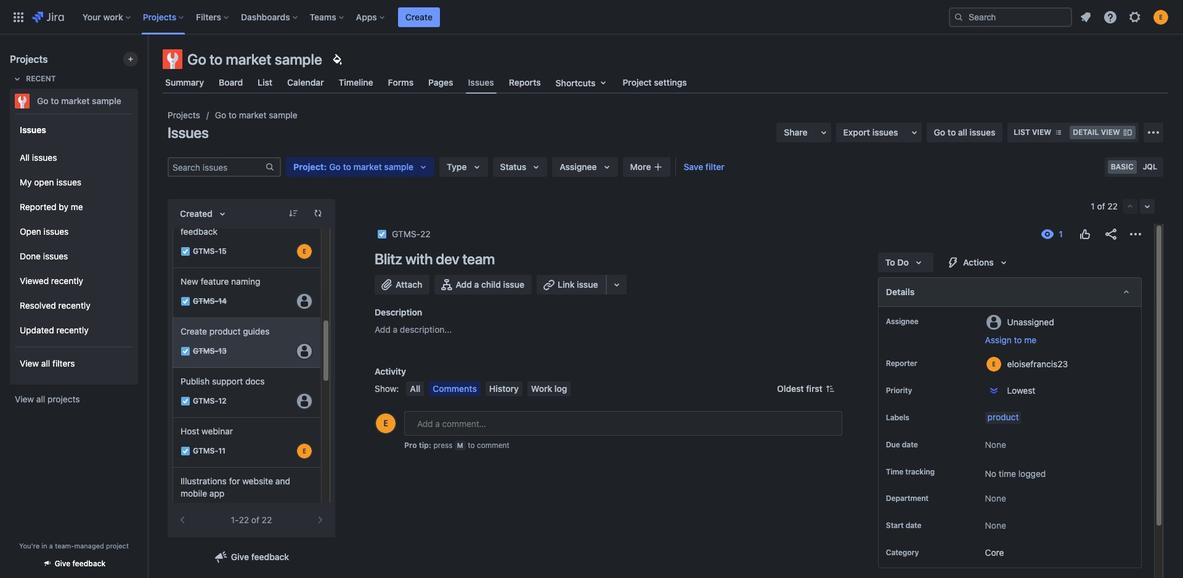 Task type: locate. For each thing, give the bounding box(es) containing it.
none up core
[[985, 520, 1006, 531]]

0 vertical spatial go to market sample
[[187, 51, 322, 68]]

for right interviews
[[279, 214, 290, 224]]

a down description
[[393, 324, 398, 335]]

list right go to all issues
[[1014, 128, 1030, 137]]

go down recent at top left
[[37, 96, 48, 106]]

issues right export
[[873, 127, 898, 137]]

projects for projects dropdown button
[[143, 11, 176, 22]]

go right open export issues dropdown image
[[934, 127, 946, 137]]

0 horizontal spatial list
[[258, 77, 273, 88]]

recently down done issues link
[[51, 275, 83, 286]]

task image down publish
[[181, 396, 190, 406]]

date for due date
[[902, 440, 918, 449]]

menu bar
[[404, 382, 573, 396]]

issue right link
[[577, 279, 598, 290]]

2 view from the left
[[1101, 128, 1121, 137]]

sample
[[275, 51, 322, 68], [92, 96, 121, 106], [269, 110, 297, 120], [384, 161, 414, 172]]

task image for conduct user interviews for feedback
[[181, 247, 190, 256]]

a left child
[[474, 279, 479, 290]]

give for the leftmost give feedback button
[[55, 559, 70, 568]]

issue inside add a child issue button
[[503, 279, 525, 290]]

all inside go to all issues link
[[958, 127, 968, 137]]

issues inside button
[[873, 127, 898, 137]]

list for list view
[[1014, 128, 1030, 137]]

eloisefrancis23 image
[[297, 244, 312, 259], [297, 444, 312, 459]]

none down no
[[985, 493, 1006, 504]]

all inside group
[[20, 152, 30, 162]]

0 vertical spatial list
[[258, 77, 273, 88]]

go to market sample down the list link
[[215, 110, 297, 120]]

1 vertical spatial all
[[41, 358, 50, 368]]

1 horizontal spatial project
[[623, 77, 652, 88]]

gtms- for 14
[[193, 297, 218, 306]]

sidebar navigation image
[[134, 49, 161, 74]]

work log
[[531, 383, 567, 394]]

1 horizontal spatial for
[[279, 214, 290, 224]]

1 vertical spatial view
[[15, 394, 34, 404]]

product link
[[985, 412, 1022, 424]]

1
[[1091, 201, 1095, 211]]

actions image
[[1129, 227, 1143, 242]]

0 horizontal spatial give
[[55, 559, 70, 568]]

give down 1-
[[231, 552, 249, 562]]

tab list containing issues
[[155, 71, 1176, 94]]

resolved recently link
[[15, 293, 133, 318]]

department pin to top. only you can see pinned fields. image
[[931, 494, 941, 504]]

view left projects
[[15, 394, 34, 404]]

issue
[[503, 279, 525, 290], [577, 279, 598, 290]]

0 horizontal spatial of
[[251, 515, 259, 525]]

jira image
[[32, 10, 64, 24], [32, 10, 64, 24]]

projects for projects "link"
[[168, 110, 200, 120]]

1 horizontal spatial give
[[231, 552, 249, 562]]

due
[[886, 440, 900, 449]]

conduct
[[181, 214, 215, 224]]

gtms-15
[[193, 247, 227, 256]]

group containing all issues
[[15, 142, 133, 346]]

0 horizontal spatial for
[[229, 476, 240, 486]]

2 eloisefrancis23 image from the top
[[297, 444, 312, 459]]

all right open export issues dropdown image
[[958, 127, 968, 137]]

create project image
[[126, 54, 136, 64]]

your
[[82, 11, 101, 22]]

date right start
[[906, 521, 922, 530]]

1 vertical spatial recently
[[58, 300, 90, 310]]

set background color image
[[330, 52, 344, 67]]

gtms-13
[[193, 347, 227, 356]]

22
[[1108, 201, 1118, 211], [420, 229, 431, 239], [239, 515, 249, 525], [262, 515, 272, 525]]

gtms-22 link
[[392, 227, 431, 242]]

0 horizontal spatial product
[[209, 326, 241, 337]]

give feedback down 1-22 of 22
[[231, 552, 289, 562]]

vote options: no one has voted for this issue yet. image
[[1078, 227, 1093, 242]]

give down team-
[[55, 559, 70, 568]]

updated recently
[[20, 325, 89, 335]]

2 horizontal spatial feedback
[[251, 552, 289, 562]]

issues up all issues
[[20, 124, 46, 135]]

0 vertical spatial a
[[474, 279, 479, 290]]

1 vertical spatial eloisefrancis23 image
[[297, 444, 312, 459]]

me right by
[[71, 201, 83, 212]]

banner
[[0, 0, 1183, 35]]

recently for updated recently
[[56, 325, 89, 335]]

new
[[181, 276, 198, 287]]

product down lowest
[[988, 412, 1019, 422]]

0 vertical spatial for
[[279, 214, 290, 224]]

give feedback button down you're in a team-managed project
[[35, 553, 113, 574]]

2 vertical spatial recently
[[56, 325, 89, 335]]

1 horizontal spatial all
[[410, 383, 420, 394]]

create up gtms-13
[[181, 326, 207, 337]]

go to market sample link down recent at top left
[[10, 89, 133, 113]]

none for start date
[[985, 520, 1006, 531]]

2 issue from the left
[[577, 279, 598, 290]]

add a child issue button
[[435, 275, 532, 295]]

all inside button
[[410, 383, 420, 394]]

projects button
[[139, 7, 189, 27]]

give feedback button
[[206, 547, 297, 567], [35, 553, 113, 574]]

go up summary
[[187, 51, 206, 68]]

1-
[[231, 515, 239, 525]]

gtms- for 11
[[193, 447, 218, 456]]

settings
[[654, 77, 687, 88]]

1 horizontal spatial give feedback
[[231, 552, 289, 562]]

0 vertical spatial me
[[71, 201, 83, 212]]

0 vertical spatial view
[[20, 358, 39, 368]]

details element
[[878, 277, 1142, 307]]

issues down "all issues" link
[[56, 177, 81, 187]]

gtms- down "host webinar"
[[193, 447, 218, 456]]

show:
[[375, 383, 399, 394]]

task image
[[377, 229, 387, 239], [181, 247, 190, 256], [181, 346, 190, 356], [181, 396, 190, 406], [181, 446, 190, 456]]

0 vertical spatial product
[[209, 326, 241, 337]]

of right 1
[[1097, 201, 1106, 211]]

group
[[15, 113, 133, 383], [15, 142, 133, 346]]

1 vertical spatial me
[[1025, 335, 1037, 345]]

go to all issues
[[934, 127, 996, 137]]

appswitcher icon image
[[11, 10, 26, 24]]

1 vertical spatial add
[[375, 324, 391, 335]]

task image for host webinar
[[181, 446, 190, 456]]

a
[[474, 279, 479, 290], [393, 324, 398, 335], [49, 542, 53, 550]]

comment
[[477, 441, 510, 450]]

issues right pages
[[468, 77, 494, 87]]

go
[[187, 51, 206, 68], [37, 96, 48, 106], [215, 110, 226, 120], [934, 127, 946, 137], [329, 161, 341, 172]]

pro tip: press m to comment
[[404, 441, 510, 450]]

log
[[555, 383, 567, 394]]

create inside button
[[405, 11, 433, 22]]

your work
[[82, 11, 123, 22]]

filters button
[[192, 7, 234, 27]]

me
[[71, 201, 83, 212], [1025, 335, 1037, 345]]

recently down 'viewed recently' link
[[58, 300, 90, 310]]

all for projects
[[36, 394, 45, 404]]

issues
[[468, 77, 494, 87], [168, 124, 209, 141], [20, 124, 46, 135]]

1 vertical spatial date
[[906, 521, 922, 530]]

1 eloisefrancis23 image from the top
[[297, 244, 312, 259]]

give for the right give feedback button
[[231, 552, 249, 562]]

import and bulk change issues image
[[1146, 125, 1161, 140]]

0 vertical spatial add
[[456, 279, 472, 290]]

recently down resolved recently link on the bottom left
[[56, 325, 89, 335]]

for left website
[[229, 476, 240, 486]]

task image
[[181, 296, 190, 306]]

my open issues link
[[15, 170, 133, 195]]

1 horizontal spatial assignee
[[886, 317, 919, 326]]

1 horizontal spatial issue
[[577, 279, 598, 290]]

feedback down managed
[[72, 559, 106, 568]]

order by image
[[215, 206, 230, 221]]

more
[[630, 161, 651, 172]]

addicon image
[[654, 162, 663, 172]]

create
[[405, 11, 433, 22], [181, 326, 207, 337]]

basic
[[1111, 162, 1134, 171]]

reported
[[20, 201, 56, 212]]

recently
[[51, 275, 83, 286], [58, 300, 90, 310], [56, 325, 89, 335]]

unassigned
[[1008, 317, 1054, 327]]

0 vertical spatial of
[[1097, 201, 1106, 211]]

0 vertical spatial none
[[985, 439, 1006, 450]]

task image up blitz
[[377, 229, 387, 239]]

12
[[218, 397, 227, 406]]

0 horizontal spatial issue
[[503, 279, 525, 290]]

view down updated
[[20, 358, 39, 368]]

0 vertical spatial project
[[623, 77, 652, 88]]

market up "all issues" link
[[61, 96, 90, 106]]

projects up recent at top left
[[10, 54, 48, 65]]

tracking
[[906, 467, 935, 476]]

all issues link
[[15, 145, 133, 170]]

your work button
[[79, 7, 135, 27]]

summary
[[165, 77, 204, 88]]

1 vertical spatial projects
[[10, 54, 48, 65]]

none down product link
[[985, 439, 1006, 450]]

of right 1-
[[251, 515, 259, 525]]

0 horizontal spatial add
[[375, 324, 391, 335]]

assign to me button
[[985, 334, 1129, 346]]

help image
[[1103, 10, 1118, 24]]

sample up calendar
[[275, 51, 322, 68]]

market down the list link
[[239, 110, 267, 120]]

13
[[218, 347, 227, 356]]

app
[[210, 488, 225, 499]]

issues up the "viewed recently"
[[43, 251, 68, 261]]

task image for create product guides
[[181, 346, 190, 356]]

guides
[[243, 326, 270, 337]]

go to market sample down recent at top left
[[37, 96, 121, 106]]

1 horizontal spatial feedback
[[181, 226, 218, 237]]

sample left type
[[384, 161, 414, 172]]

2 group from the top
[[15, 142, 133, 346]]

add left child
[[456, 279, 472, 290]]

issues down projects "link"
[[168, 124, 209, 141]]

1 vertical spatial all
[[410, 383, 420, 394]]

2 vertical spatial none
[[985, 520, 1006, 531]]

view left 'detail'
[[1032, 128, 1052, 137]]

1 vertical spatial product
[[988, 412, 1019, 422]]

1 vertical spatial create
[[181, 326, 207, 337]]

22 right 1-
[[262, 515, 272, 525]]

go to all issues link
[[927, 123, 1003, 142]]

all inside view all filters link
[[41, 358, 50, 368]]

project left settings
[[623, 77, 652, 88]]

assignee button
[[552, 157, 618, 177]]

primary element
[[7, 0, 949, 34]]

list
[[258, 77, 273, 88], [1014, 128, 1030, 137]]

to right assign
[[1014, 335, 1022, 345]]

2 vertical spatial projects
[[168, 110, 200, 120]]

view right 'detail'
[[1101, 128, 1121, 137]]

1 horizontal spatial go to market sample link
[[215, 108, 297, 123]]

issues down reported by me
[[44, 226, 69, 236]]

me inside button
[[1025, 335, 1037, 345]]

a right in
[[49, 542, 53, 550]]

1 vertical spatial project
[[293, 161, 324, 172]]

illustrations for website and mobile app link
[[173, 468, 321, 530]]

0 horizontal spatial view
[[1032, 128, 1052, 137]]

1 view from the left
[[1032, 128, 1052, 137]]

issue right child
[[503, 279, 525, 290]]

gtms- left copy link to issue image
[[392, 229, 420, 239]]

assignee right status dropdown button on the top
[[560, 161, 597, 172]]

go to market sample link
[[10, 89, 133, 113], [215, 108, 297, 123]]

sort descending image
[[288, 208, 298, 218]]

issues up open
[[32, 152, 57, 162]]

time
[[999, 468, 1016, 479]]

reports
[[509, 77, 541, 88]]

2 vertical spatial go to market sample
[[215, 110, 297, 120]]

1 vertical spatial for
[[229, 476, 240, 486]]

none
[[985, 439, 1006, 450], [985, 493, 1006, 504], [985, 520, 1006, 531]]

detail view
[[1073, 128, 1121, 137]]

go to market sample link down the list link
[[215, 108, 297, 123]]

0 horizontal spatial project
[[293, 161, 324, 172]]

your profile and settings image
[[1154, 10, 1169, 24]]

priority
[[886, 386, 912, 395]]

to right open export issues dropdown image
[[948, 127, 956, 137]]

1 horizontal spatial add
[[456, 279, 472, 290]]

me for assign to me
[[1025, 335, 1037, 345]]

project
[[623, 77, 652, 88], [293, 161, 324, 172]]

date right the due in the right bottom of the page
[[902, 440, 918, 449]]

oldest first
[[777, 383, 823, 394]]

1 vertical spatial list
[[1014, 128, 1030, 137]]

0 vertical spatial all
[[958, 127, 968, 137]]

0 vertical spatial recently
[[51, 275, 83, 286]]

create right apps popup button on the left top of the page
[[405, 11, 433, 22]]

core
[[985, 548, 1004, 558]]

all up my
[[20, 152, 30, 162]]

done issue: gtms-14 element
[[193, 296, 227, 307]]

reported by me
[[20, 201, 83, 212]]

0 horizontal spatial me
[[71, 201, 83, 212]]

comments button
[[429, 382, 481, 396]]

go right :
[[329, 161, 341, 172]]

0 vertical spatial all
[[20, 152, 30, 162]]

0 horizontal spatial create
[[181, 326, 207, 337]]

1 horizontal spatial me
[[1025, 335, 1037, 345]]

assignee
[[560, 161, 597, 172], [886, 317, 919, 326]]

tab list
[[155, 71, 1176, 94]]

go to market sample up the list link
[[187, 51, 322, 68]]

0 vertical spatial date
[[902, 440, 918, 449]]

0 horizontal spatial issues
[[20, 124, 46, 135]]

menu bar containing all
[[404, 382, 573, 396]]

host
[[181, 426, 199, 436]]

task image left the gtms-15
[[181, 247, 190, 256]]

1 group from the top
[[15, 113, 133, 383]]

give feedback down you're in a team-managed project
[[55, 559, 106, 568]]

of
[[1097, 201, 1106, 211], [251, 515, 259, 525]]

add down description
[[375, 324, 391, 335]]

list right board
[[258, 77, 273, 88]]

view inside group
[[20, 358, 39, 368]]

1 horizontal spatial a
[[393, 324, 398, 335]]

illustrations for website and mobile app
[[181, 476, 290, 499]]

all right show:
[[410, 383, 420, 394]]

feedback
[[181, 226, 218, 237], [251, 552, 289, 562], [72, 559, 106, 568]]

1 issue from the left
[[503, 279, 525, 290]]

1 horizontal spatial create
[[405, 11, 433, 22]]

2 horizontal spatial issues
[[468, 77, 494, 87]]

category
[[886, 548, 919, 557]]

1 horizontal spatial issues
[[168, 124, 209, 141]]

0 horizontal spatial all
[[20, 152, 30, 162]]

list for list
[[258, 77, 273, 88]]

all inside the view all projects link
[[36, 394, 45, 404]]

0 vertical spatial projects
[[143, 11, 176, 22]]

open export issues dropdown image
[[907, 125, 922, 140]]

0 horizontal spatial a
[[49, 542, 53, 550]]

1 vertical spatial none
[[985, 493, 1006, 504]]

2 vertical spatial a
[[49, 542, 53, 550]]

to down board link
[[229, 110, 237, 120]]

illustrations
[[181, 476, 227, 486]]

tip:
[[419, 441, 431, 450]]

1 horizontal spatial list
[[1014, 128, 1030, 137]]

all left the filters
[[41, 358, 50, 368]]

shortcuts
[[556, 77, 596, 88]]

project inside project settings link
[[623, 77, 652, 88]]

view
[[20, 358, 39, 368], [15, 394, 34, 404]]

Search field
[[949, 7, 1072, 27]]

recently for viewed recently
[[51, 275, 83, 286]]

notifications image
[[1079, 10, 1093, 24]]

go to market sample
[[187, 51, 322, 68], [37, 96, 121, 106], [215, 110, 297, 120]]

team-
[[55, 542, 74, 550]]

issues for open issues
[[44, 226, 69, 236]]

me inside group
[[71, 201, 83, 212]]

1 none from the top
[[985, 439, 1006, 450]]

task image down host
[[181, 446, 190, 456]]

give feedback button down 1-22 of 22
[[206, 547, 297, 567]]

filters
[[196, 11, 221, 22]]

gtms- right task icon
[[193, 297, 218, 306]]

1 horizontal spatial view
[[1101, 128, 1121, 137]]

0 horizontal spatial feedback
[[72, 559, 106, 568]]

feedback down the conduct
[[181, 226, 218, 237]]

gtms- up feature
[[193, 247, 218, 256]]

dev
[[436, 250, 459, 268]]

group containing issues
[[15, 113, 133, 383]]

1 vertical spatial a
[[393, 324, 398, 335]]

projects inside dropdown button
[[143, 11, 176, 22]]

add inside button
[[456, 279, 472, 290]]

search image
[[954, 12, 964, 22]]

recently for resolved recently
[[58, 300, 90, 310]]

task image left done issue: gtms-13 element
[[181, 346, 190, 356]]

viewed
[[20, 275, 49, 286]]

apps button
[[352, 7, 389, 27]]

view all projects
[[15, 394, 80, 404]]

issues for all issues
[[32, 152, 57, 162]]

dashboards button
[[237, 7, 302, 27]]

gtms- down publish
[[193, 397, 218, 406]]

product up "13" at left bottom
[[209, 326, 241, 337]]

feedback down 1-22 of 22
[[251, 552, 289, 562]]

projects right the "work"
[[143, 11, 176, 22]]

feature
[[201, 276, 229, 287]]

projects down the summary link at the left of the page
[[168, 110, 200, 120]]

0 horizontal spatial assignee
[[560, 161, 597, 172]]

0 vertical spatial create
[[405, 11, 433, 22]]

gtms- down create product guides
[[193, 347, 218, 356]]

all left projects
[[36, 394, 45, 404]]

gtms- for 15
[[193, 247, 218, 256]]

0 vertical spatial eloisefrancis23 image
[[297, 244, 312, 259]]

task image for publish support docs
[[181, 396, 190, 406]]

2 horizontal spatial a
[[474, 279, 479, 290]]

3 none from the top
[[985, 520, 1006, 531]]

details
[[886, 287, 915, 297]]

assignee down details
[[886, 317, 919, 326]]

1 vertical spatial of
[[251, 515, 259, 525]]

dashboards
[[241, 11, 290, 22]]

2 vertical spatial all
[[36, 394, 45, 404]]

project up the refresh image
[[293, 161, 324, 172]]

a inside button
[[474, 279, 479, 290]]

0 vertical spatial assignee
[[560, 161, 597, 172]]



Task type: describe. For each thing, give the bounding box(es) containing it.
view all projects link
[[10, 388, 138, 411]]

more button
[[623, 157, 671, 177]]

go down board link
[[215, 110, 226, 120]]

create for create product guides
[[181, 326, 207, 337]]

project for project : go to market sample
[[293, 161, 324, 172]]

with
[[406, 250, 433, 268]]

all button
[[406, 382, 424, 396]]

for inside conduct user interviews for feedback
[[279, 214, 290, 224]]

labels
[[886, 413, 910, 422]]

reporter
[[886, 359, 918, 368]]

add to starred image
[[134, 94, 149, 108]]

gtms- for 13
[[193, 347, 218, 356]]

view for view all projects
[[15, 394, 34, 404]]

resolved
[[20, 300, 56, 310]]

type
[[447, 161, 467, 172]]

description...
[[400, 324, 452, 335]]

22 up with
[[420, 229, 431, 239]]

sample down the list link
[[269, 110, 297, 120]]

:
[[324, 161, 327, 172]]

Search issues text field
[[169, 158, 265, 176]]

open issues
[[20, 226, 69, 236]]

Add a comment… field
[[404, 411, 842, 436]]

add a child issue
[[456, 279, 525, 290]]

add for add a child issue
[[456, 279, 472, 290]]

gtms-12
[[193, 397, 227, 406]]

share image
[[1104, 227, 1119, 242]]

a for description...
[[393, 324, 398, 335]]

issues for export issues
[[873, 127, 898, 137]]

1 of 22
[[1091, 201, 1118, 211]]

copy link to issue image
[[428, 229, 438, 239]]

eloisefrancis23 image for conduct user interviews for feedback
[[297, 244, 312, 259]]

to right :
[[343, 161, 351, 172]]

oldest
[[777, 383, 804, 394]]

1 horizontal spatial product
[[988, 412, 1019, 422]]

view all filters link
[[15, 351, 133, 376]]

managed
[[74, 542, 104, 550]]

host webinar
[[181, 426, 233, 436]]

create button
[[398, 7, 440, 27]]

issues inside group
[[20, 124, 46, 135]]

open issues link
[[15, 219, 133, 244]]

updated recently link
[[15, 318, 133, 343]]

15
[[218, 247, 227, 256]]

first
[[806, 383, 823, 394]]

all for filters
[[41, 358, 50, 368]]

feedback for the leftmost give feedback button
[[72, 559, 106, 568]]

start date
[[886, 521, 922, 530]]

export issues button
[[836, 123, 922, 142]]

for inside illustrations for website and mobile app
[[229, 476, 240, 486]]

done issues
[[20, 251, 68, 261]]

team
[[462, 250, 495, 268]]

mobile
[[181, 488, 207, 499]]

to inside assign to me button
[[1014, 335, 1022, 345]]

publish support docs
[[181, 376, 265, 386]]

add for add a description...
[[375, 324, 391, 335]]

issues left 'list view'
[[970, 127, 996, 137]]

comments
[[433, 383, 477, 394]]

project settings link
[[620, 71, 690, 94]]

filter
[[706, 161, 725, 172]]

1 horizontal spatial of
[[1097, 201, 1106, 211]]

22 right 1
[[1108, 201, 1118, 211]]

newest first image
[[825, 384, 835, 394]]

publish
[[181, 376, 210, 386]]

oldest first button
[[770, 382, 842, 396]]

me for reported by me
[[71, 201, 83, 212]]

1 vertical spatial assignee
[[886, 317, 919, 326]]

sample left the add to starred 'icon' at the top left of the page
[[92, 96, 121, 106]]

feedback inside conduct user interviews for feedback
[[181, 226, 218, 237]]

all for all issues
[[20, 152, 30, 162]]

project for project settings
[[623, 77, 652, 88]]

work
[[103, 11, 123, 22]]

refresh image
[[313, 208, 323, 218]]

to right m on the left bottom
[[468, 441, 475, 450]]

start
[[886, 521, 904, 530]]

board
[[219, 77, 243, 88]]

list link
[[255, 71, 275, 94]]

view for detail view
[[1101, 128, 1121, 137]]

gtms- for 12
[[193, 397, 218, 406]]

issue inside link issue button
[[577, 279, 598, 290]]

history button
[[486, 382, 523, 396]]

to up board
[[210, 51, 223, 68]]

save
[[684, 161, 703, 172]]

to down recent at top left
[[51, 96, 59, 106]]

to inside go to all issues link
[[948, 127, 956, 137]]

department
[[886, 494, 929, 503]]

gtms-22
[[392, 229, 431, 239]]

a for child
[[474, 279, 479, 290]]

time
[[886, 467, 904, 476]]

created button
[[173, 204, 237, 224]]

time tracking
[[886, 467, 935, 476]]

settings image
[[1128, 10, 1143, 24]]

market up the list link
[[226, 51, 271, 68]]

all for all
[[410, 383, 420, 394]]

view for view all filters
[[20, 358, 39, 368]]

assignee inside dropdown button
[[560, 161, 597, 172]]

forms
[[388, 77, 414, 88]]

done
[[20, 251, 41, 261]]

issues for done issues
[[43, 251, 68, 261]]

create for create
[[405, 11, 433, 22]]

11
[[218, 447, 226, 456]]

banner containing your work
[[0, 0, 1183, 35]]

all issues
[[20, 152, 57, 162]]

you're
[[19, 542, 40, 550]]

1 vertical spatial go to market sample
[[37, 96, 121, 106]]

project
[[106, 542, 129, 550]]

filters
[[52, 358, 75, 368]]

22 down illustrations for website and mobile app
[[239, 515, 249, 525]]

timeline link
[[336, 71, 376, 94]]

done issues link
[[15, 244, 133, 269]]

pages
[[428, 77, 453, 88]]

0 horizontal spatial give feedback
[[55, 559, 106, 568]]

view all filters
[[20, 358, 75, 368]]

2 none from the top
[[985, 493, 1006, 504]]

1 horizontal spatial give feedback button
[[206, 547, 297, 567]]

history
[[489, 383, 519, 394]]

save filter button
[[676, 157, 732, 177]]

pro
[[404, 441, 417, 450]]

my open issues
[[20, 177, 81, 187]]

0 horizontal spatial give feedback button
[[35, 553, 113, 574]]

activity
[[375, 366, 406, 377]]

open
[[20, 226, 41, 236]]

none for due date
[[985, 439, 1006, 450]]

collapse recent projects image
[[10, 71, 25, 86]]

reported by me link
[[15, 195, 133, 219]]

summary link
[[163, 71, 206, 94]]

no time logged
[[985, 468, 1046, 479]]

feedback for the right give feedback button
[[251, 552, 289, 562]]

blitz with dev team
[[375, 250, 495, 268]]

link issue
[[558, 279, 598, 290]]

date for start date
[[906, 521, 922, 530]]

create product guides
[[181, 326, 270, 337]]

calendar
[[287, 77, 324, 88]]

assign
[[985, 335, 1012, 345]]

lowest
[[1008, 385, 1036, 396]]

0 horizontal spatial go to market sample link
[[10, 89, 133, 113]]

forms link
[[386, 71, 416, 94]]

conduct user interviews for feedback
[[181, 214, 290, 237]]

eloisefrancis23 image for host webinar
[[297, 444, 312, 459]]

teams
[[310, 11, 336, 22]]

gtms- for 22
[[392, 229, 420, 239]]

done issue: gtms-13 element
[[193, 346, 227, 357]]

market right :
[[354, 161, 382, 172]]

support
[[212, 376, 243, 386]]

link web pages and more image
[[609, 277, 624, 292]]

project settings
[[623, 77, 687, 88]]

profile image of eloisefrancis23 image
[[376, 414, 396, 433]]

view for list view
[[1032, 128, 1052, 137]]



Task type: vqa. For each thing, say whether or not it's contained in the screenshot.
admin on the right of page
no



